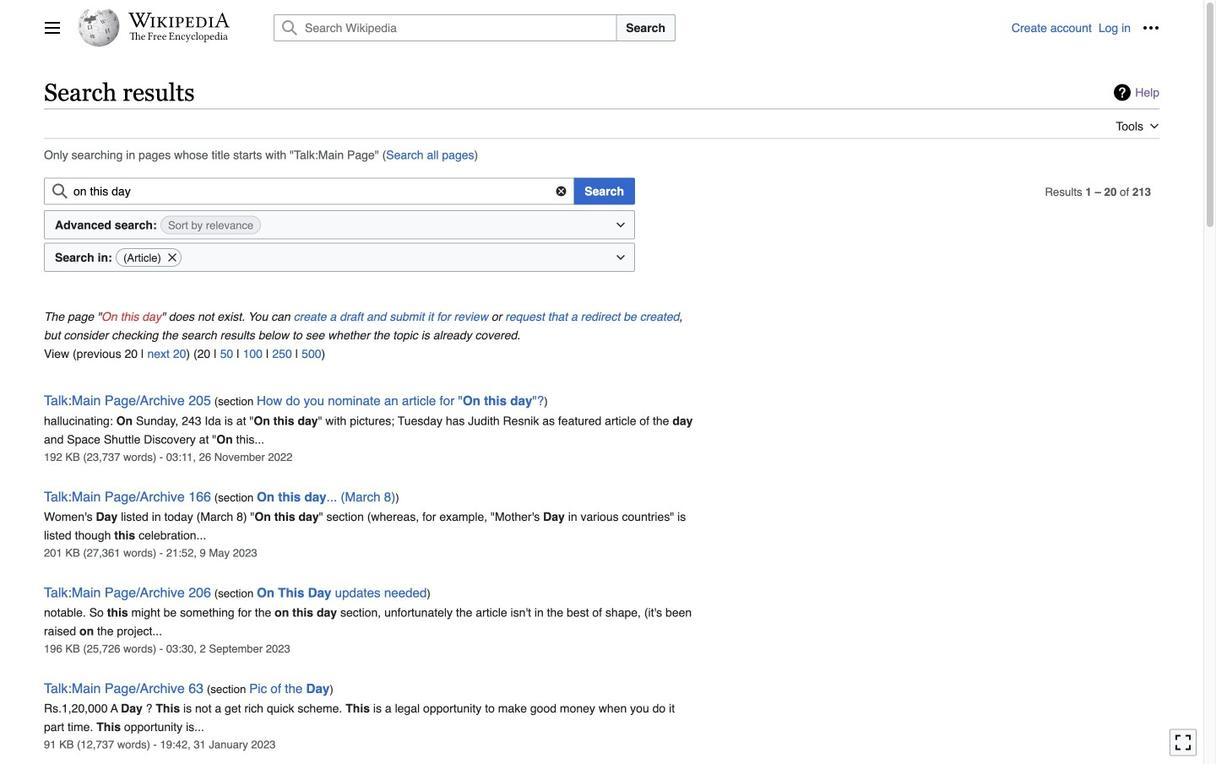 Task type: vqa. For each thing, say whether or not it's contained in the screenshot.
main content
yes



Task type: describe. For each thing, give the bounding box(es) containing it.
fullscreen image
[[1175, 734, 1192, 751]]

log in and more options image
[[1143, 19, 1159, 36]]

the free encyclopedia image
[[130, 32, 228, 43]]

Search Wikipedia search field
[[274, 14, 617, 41]]

menu image
[[44, 19, 61, 36]]



Task type: locate. For each thing, give the bounding box(es) containing it.
remove image
[[166, 249, 178, 266]]

None search field
[[253, 14, 1012, 41]]

main content
[[37, 76, 1166, 764]]

wikipedia image
[[128, 13, 230, 28]]

None search field
[[44, 178, 574, 205]]

personal tools navigation
[[1012, 14, 1164, 41]]



